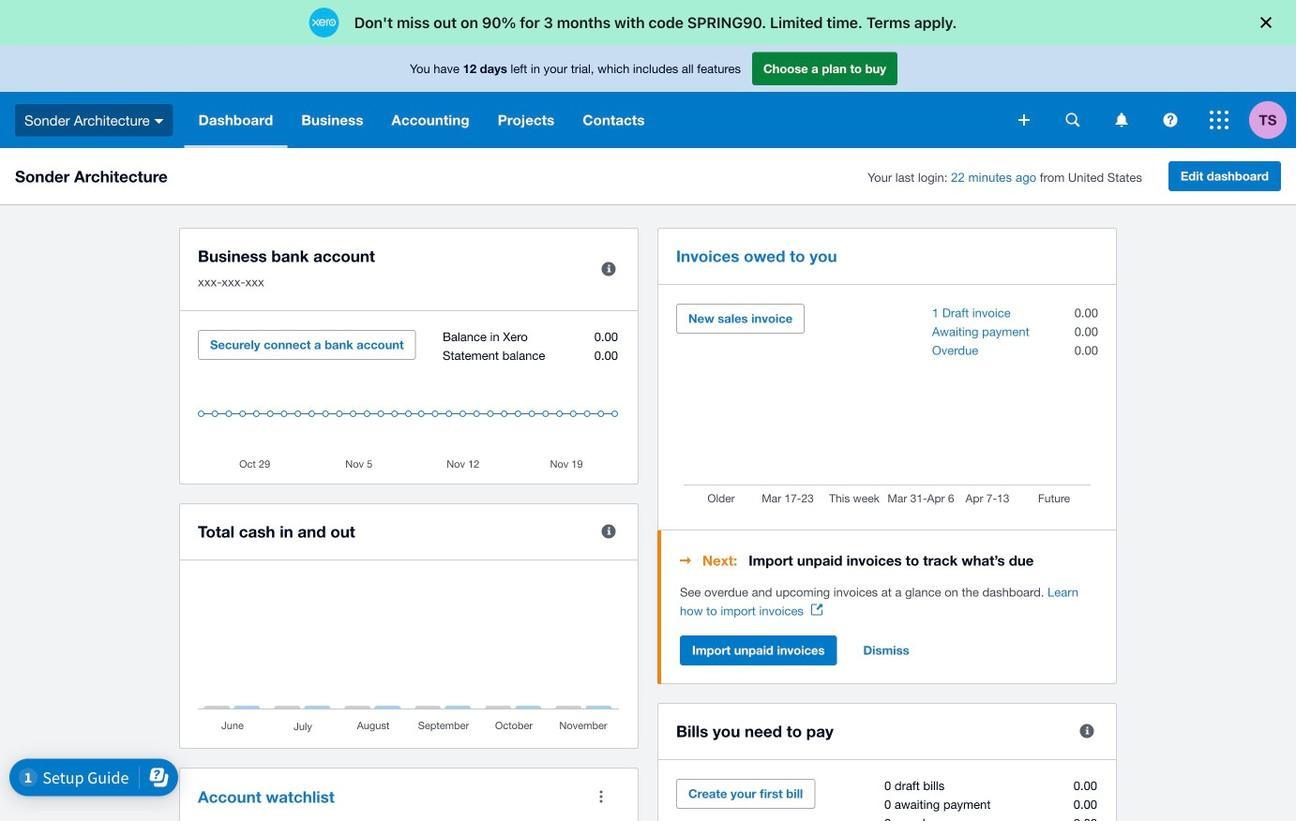 Task type: describe. For each thing, give the bounding box(es) containing it.
accounts watchlist options image
[[582, 778, 620, 816]]

svg image
[[1066, 113, 1080, 127]]



Task type: locate. For each thing, give the bounding box(es) containing it.
banner
[[0, 45, 1296, 148]]

empty state bank feed widget with a tooltip explaining the feature. includes a 'securely connect a bank account' button and a data-less flat line graph marking four weekly dates, indicating future account balance tracking. image
[[198, 330, 620, 470]]

svg image
[[1210, 111, 1228, 129], [1115, 113, 1128, 127], [1163, 113, 1177, 127], [1018, 114, 1030, 126], [154, 119, 164, 124]]

empty state widget for the total cash in and out feature, displaying a column graph summarising bank transaction data as total money in versus total money out across all connected bank accounts, enabling a visual comparison of the two amounts. image
[[198, 580, 620, 734]]

empty state of the bills widget with a 'create your first bill' button and an unpopulated column graph. image
[[676, 779, 1098, 821]]

dialog
[[0, 0, 1296, 45]]

heading
[[680, 550, 1098, 572]]

opens in a new tab image
[[811, 604, 822, 616]]

panel body document
[[680, 583, 1098, 621], [680, 583, 1098, 621]]



Task type: vqa. For each thing, say whether or not it's contained in the screenshot.
SVG icon
yes



